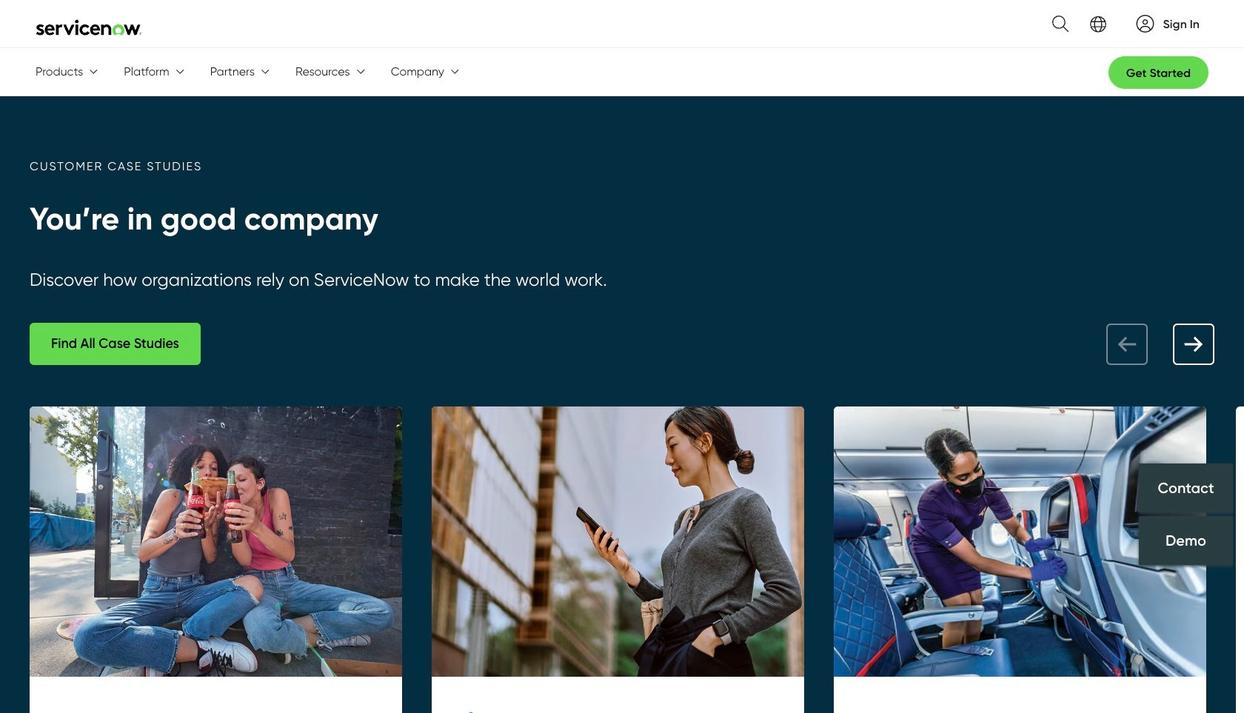 Task type: describe. For each thing, give the bounding box(es) containing it.
slide 2 of 6 tab panel
[[432, 407, 805, 714]]

slide 4 of 6 tab panel
[[1237, 407, 1245, 714]]

search image
[[1044, 7, 1069, 41]]

standard chartered bank logo image
[[458, 707, 572, 714]]



Task type: locate. For each thing, give the bounding box(es) containing it.
slide 3 of 6 tab panel
[[834, 407, 1207, 714]]

servicenow image
[[36, 19, 142, 35]]

slide 1 of 6 tab panel
[[30, 407, 402, 714]]

arc image
[[1137, 14, 1155, 32]]



Task type: vqa. For each thing, say whether or not it's contained in the screenshot.
Slide 2 of 6 TAB PANEL at the bottom
yes



